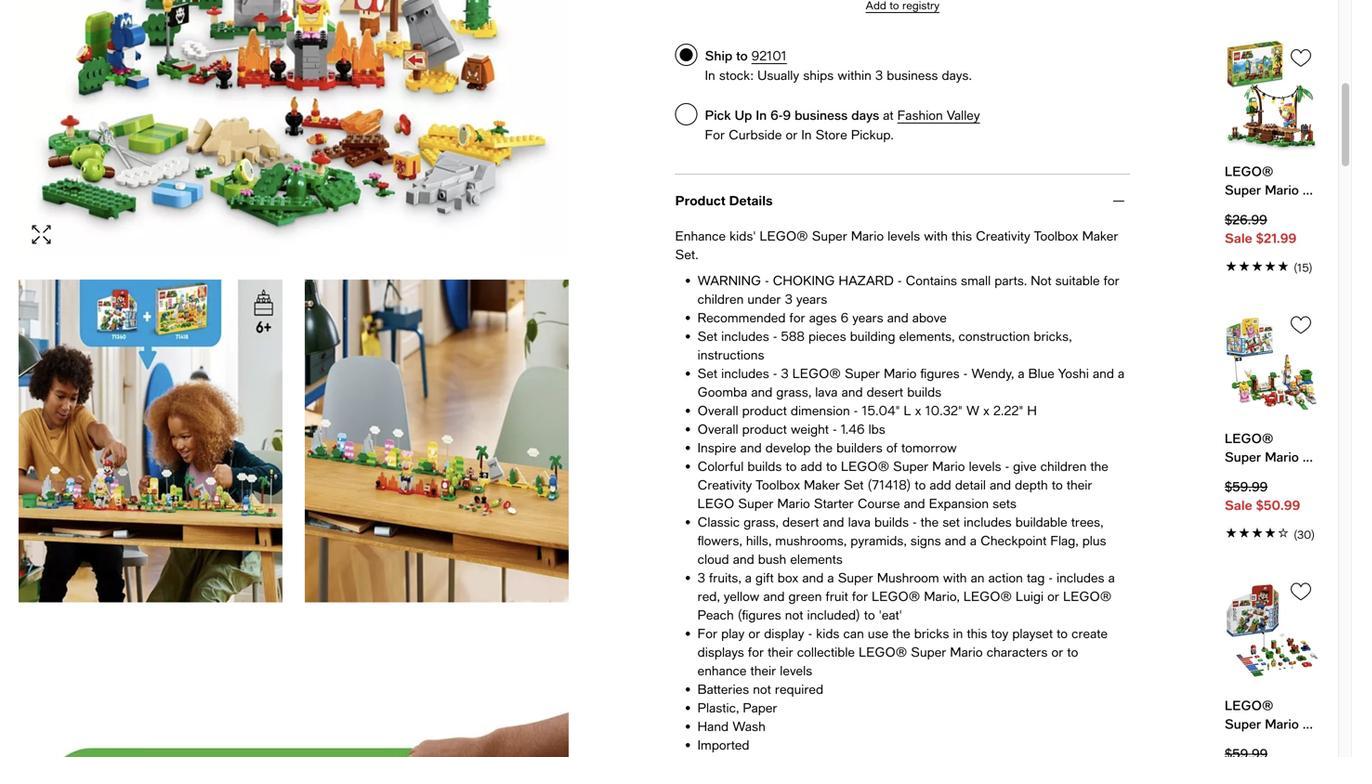 Task type: describe. For each thing, give the bounding box(es) containing it.
1 vertical spatial add
[[930, 477, 951, 493]]

to up the stock:
[[736, 48, 748, 63]]

contains
[[906, 273, 957, 288]]

building
[[850, 329, 895, 344]]

10.32"
[[925, 403, 963, 418]]

bush
[[758, 552, 786, 567]]

lbs
[[869, 421, 885, 437]]

$50.99
[[1256, 498, 1300, 513]]

days
[[852, 107, 879, 123]]

create
[[1072, 626, 1108, 641]]

or right luigi at the bottom
[[1048, 589, 1059, 604]]

includes down 'recommended'
[[721, 329, 769, 344]]

or down 9
[[786, 127, 798, 142]]

or down '(figures'
[[748, 626, 760, 641]]

(15)
[[1294, 261, 1313, 274]]

1 horizontal spatial lava
[[848, 514, 871, 530]]

1 vertical spatial set
[[698, 366, 718, 381]]

toolbox inside warning - choking hazard - contains small parts. not suitable for children under 3 years recommended for ages 6 years and above set includes - 588 pieces building elements, construction bricks, instructions set includes - 3 lego® super mario figures - wendy, a blue yoshi and a goomba and grass, lava and desert builds overall product dimension - 15.04" l x 10.32" w x 2.22" h overall product weight - 1.46 lbs inspire and develop the builders of tomorrow colorful builds to add to lego® super mario levels - give children the creativity toolbox maker set (71418) to add detail and depth to their lego super mario starter course and expansion sets classic grass, desert and lava builds - the set includes buildable trees, flowers, hills, mushrooms, pyramids, signs and a checkpoint flag, plus cloud and bush elements 3 fruits, a gift box and a super mushroom with an action tag - includes a red, yellow and green fruit for lego® mario, lego® luigi or lego® peach (figures not included) to 'eat' for play or display - kids can use the bricks in this toy playset to create displays for their collectible lego® super mario characters or to enhance their levels batteries not required plastic, paper hand wash imported
[[756, 477, 800, 493]]

to right depth
[[1052, 477, 1063, 493]]

the down the weight
[[815, 440, 833, 455]]

0 vertical spatial grass,
[[776, 384, 811, 400]]

up
[[735, 107, 752, 123]]

mario down in
[[950, 644, 983, 660]]

for up 588
[[790, 310, 805, 325]]

choking
[[773, 273, 835, 288]]

lego® up create
[[1063, 589, 1112, 604]]

(figures
[[738, 607, 781, 623]]

6-
[[771, 107, 783, 123]]

4.3 out of 5 rating with 30 reviews image
[[1225, 522, 1320, 543]]

sale for $26.99 sale $21.99
[[1225, 231, 1253, 246]]

the up "signs"
[[921, 514, 939, 530]]

1 vertical spatial business
[[795, 107, 848, 123]]

red,
[[698, 589, 720, 604]]

lego® down an
[[964, 589, 1012, 604]]

instructions
[[698, 347, 764, 362]]

sale for $59.99 sale $50.99
[[1225, 498, 1253, 513]]

1.46
[[841, 421, 865, 437]]

colorful
[[698, 459, 744, 474]]

yoshi
[[1058, 366, 1089, 381]]

92101
[[752, 48, 787, 63]]

super down bricks
[[911, 644, 946, 660]]

and up sets
[[990, 477, 1011, 493]]

lego
[[698, 496, 735, 511]]

and right goomba
[[751, 384, 773, 400]]

0 vertical spatial for
[[705, 127, 725, 142]]

to down develop
[[786, 459, 797, 474]]

includes down sets
[[964, 514, 1012, 530]]

3 down 588
[[781, 366, 789, 381]]

cloud
[[698, 552, 729, 567]]

hills,
[[746, 533, 772, 548]]

toy
[[991, 626, 1009, 641]]

588
[[781, 329, 805, 344]]

play
[[721, 626, 745, 641]]

creativity inside warning - choking hazard - contains small parts. not suitable for children under 3 years recommended for ages 6 years and above set includes - 588 pieces building elements, construction bricks, instructions set includes - 3 lego® super mario figures - wendy, a blue yoshi and a goomba and grass, lava and desert builds overall product dimension - 15.04" l x 10.32" w x 2.22" h overall product weight - 1.46 lbs inspire and develop the builders of tomorrow colorful builds to add to lego® super mario levels - give children the creativity toolbox maker set (71418) to add detail and depth to their lego super mario starter course and expansion sets classic grass, desert and lava builds - the set includes buildable trees, flowers, hills, mushrooms, pyramids, signs and a checkpoint flag, plus cloud and bush elements 3 fruits, a gift box and a super mushroom with an action tag - includes a red, yellow and green fruit for lego® mario, lego® luigi or lego® peach (figures not included) to 'eat' for play or display - kids can use the bricks in this toy playset to create displays for their collectible lego® super mario characters or to enhance their levels batteries not required plastic, paper hand wash imported
[[698, 477, 752, 493]]

0 vertical spatial not
[[785, 607, 803, 623]]

of
[[886, 440, 898, 455]]

super mario adventures with mario starter course 71360 building set, 231 pieces image
[[1225, 573, 1320, 689]]

green
[[789, 589, 822, 604]]

above
[[912, 310, 947, 325]]

lego® link for $26.99
[[1225, 162, 1320, 200]]

a right the yoshi on the right of the page
[[1118, 366, 1125, 381]]

enhance
[[675, 228, 726, 243]]

3 lego® link from the top
[[1225, 696, 1320, 734]]

blue
[[1028, 366, 1055, 381]]

6
[[841, 310, 849, 325]]

enhance
[[698, 663, 747, 678]]

buildable
[[1016, 514, 1067, 530]]

classic
[[698, 514, 740, 530]]

set
[[943, 514, 960, 530]]

and down hills,
[[733, 552, 754, 567]]

4.6667 out of 5 rating with 15 reviews image
[[1225, 255, 1320, 276]]

fashion valley button
[[897, 107, 980, 123]]

mario up l
[[884, 366, 917, 381]]

for right the displays on the bottom
[[748, 644, 764, 660]]

3 up red,
[[698, 570, 705, 585]]

to up use
[[864, 607, 875, 623]]

carousel element
[[1225, 9, 1320, 757]]

flowers,
[[698, 533, 742, 548]]

detail
[[955, 477, 986, 493]]

$21.99
[[1256, 231, 1297, 246]]

and down starter
[[823, 514, 844, 530]]

playset
[[1012, 626, 1053, 641]]

$26.99 sale $21.99
[[1225, 212, 1297, 246]]

1 vertical spatial grass,
[[744, 514, 779, 530]]

usually
[[758, 67, 799, 83]]

plus
[[1082, 533, 1106, 548]]

(30)
[[1294, 528, 1315, 541]]

dimension
[[791, 403, 850, 418]]

2 product from the top
[[742, 421, 787, 437]]

and down gift
[[763, 589, 785, 604]]

and down (71418)
[[904, 496, 925, 511]]

creativity inside enhance kids' lego® super mario levels with this creativity toolbox maker set.
[[976, 228, 1030, 243]]

1 horizontal spatial children
[[1041, 459, 1087, 474]]

15.04"
[[862, 403, 900, 418]]

lego® down use
[[859, 644, 907, 660]]

bricks,
[[1034, 329, 1072, 344]]

the up trees,
[[1090, 459, 1109, 474]]

lego® link for $59.99
[[1225, 429, 1320, 467]]

hand
[[698, 719, 729, 734]]

maker inside enhance kids' lego® super mario levels with this creativity toolbox maker set.
[[1082, 228, 1118, 243]]

a left blue
[[1018, 366, 1025, 381]]

product details button
[[675, 175, 1130, 227]]

valley
[[947, 107, 980, 123]]

with inside warning - choking hazard - contains small parts. not suitable for children under 3 years recommended for ages 6 years and above set includes - 588 pieces building elements, construction bricks, instructions set includes - 3 lego® super mario figures - wendy, a blue yoshi and a goomba and grass, lava and desert builds overall product dimension - 15.04" l x 10.32" w x 2.22" h overall product weight - 1.46 lbs inspire and develop the builders of tomorrow colorful builds to add to lego® super mario levels - give children the creativity toolbox maker set (71418) to add detail and depth to their lego super mario starter course and expansion sets classic grass, desert and lava builds - the set includes buildable trees, flowers, hills, mushrooms, pyramids, signs and a checkpoint flag, plus cloud and bush elements 3 fruits, a gift box and a super mushroom with an action tag - includes a red, yellow and green fruit for lego® mario, lego® luigi or lego® peach (figures not included) to 'eat' for play or display - kids can use the bricks in this toy playset to create displays for their collectible lego® super mario characters or to enhance their levels batteries not required plastic, paper hand wash imported
[[943, 570, 967, 585]]

under
[[748, 291, 781, 307]]

$59.99
[[1225, 479, 1268, 494]]

2 vertical spatial builds
[[875, 514, 909, 530]]

fashion
[[897, 107, 943, 123]]

2 horizontal spatial in
[[801, 127, 812, 142]]

1 vertical spatial not
[[753, 682, 771, 697]]

3 right the within
[[875, 67, 883, 83]]

kids
[[816, 626, 840, 641]]

lego® down builders at the bottom right of page
[[841, 459, 889, 474]]

mushroom
[[877, 570, 939, 585]]

collectible
[[797, 644, 855, 660]]

develop
[[766, 440, 811, 455]]

elements
[[790, 552, 843, 567]]

tomorrow
[[901, 440, 957, 455]]

elements,
[[899, 329, 955, 344]]

mario left starter
[[777, 496, 810, 511]]

2.22"
[[993, 403, 1023, 418]]

starter
[[814, 496, 854, 511]]

a up "fruit"
[[828, 570, 834, 585]]

for right "fruit"
[[852, 589, 868, 604]]

levels inside enhance kids' lego® super mario levels with this creativity toolbox maker set.
[[888, 228, 920, 243]]

for right suitable
[[1104, 273, 1120, 288]]

inspire
[[698, 440, 737, 455]]

curbside
[[729, 127, 782, 142]]

product details
[[675, 193, 773, 208]]



Task type: locate. For each thing, give the bounding box(es) containing it.
toolbox up not at right
[[1034, 228, 1079, 243]]

product
[[742, 403, 787, 418], [742, 421, 787, 437]]

and down set
[[945, 533, 966, 548]]

1 lego® link from the top
[[1225, 162, 1320, 200]]

trees,
[[1071, 514, 1104, 530]]

characters
[[987, 644, 1048, 660]]

this
[[952, 228, 972, 243], [967, 626, 987, 641]]

1 horizontal spatial not
[[785, 607, 803, 623]]

with up contains
[[924, 228, 948, 243]]

and down elements
[[802, 570, 824, 585]]

figures
[[920, 366, 960, 381]]

1 overall from the top
[[698, 403, 738, 418]]

to left create
[[1057, 626, 1068, 641]]

this inside warning - choking hazard - contains small parts. not suitable for children under 3 years recommended for ages 6 years and above set includes - 588 pieces building elements, construction bricks, instructions set includes - 3 lego® super mario figures - wendy, a blue yoshi and a goomba and grass, lava and desert builds overall product dimension - 15.04" l x 10.32" w x 2.22" h overall product weight - 1.46 lbs inspire and develop the builders of tomorrow colorful builds to add to lego® super mario levels - give children the creativity toolbox maker set (71418) to add detail and depth to their lego super mario starter course and expansion sets classic grass, desert and lava builds - the set includes buildable trees, flowers, hills, mushrooms, pyramids, signs and a checkpoint flag, plus cloud and bush elements 3 fruits, a gift box and a super mushroom with an action tag - includes a red, yellow and green fruit for lego® mario, lego® luigi or lego® peach (figures not included) to 'eat' for play or display - kids can use the bricks in this toy playset to create displays for their collectible lego® super mario characters or to enhance their levels batteries not required plastic, paper hand wash imported
[[967, 626, 987, 641]]

1 sale from the top
[[1225, 231, 1253, 246]]

overall
[[698, 403, 738, 418], [698, 421, 738, 437]]

mario down "tomorrow"
[[932, 459, 965, 474]]

and right inspire
[[740, 440, 762, 455]]

lava up pyramids,
[[848, 514, 871, 530]]

add down develop
[[801, 459, 822, 474]]

flag,
[[1051, 533, 1079, 548]]

mario up hazard
[[851, 228, 884, 243]]

0 vertical spatial this
[[952, 228, 972, 243]]

h
[[1027, 403, 1037, 418]]

in left store at top right
[[801, 127, 812, 142]]

set up starter
[[844, 477, 864, 493]]

0 horizontal spatial toolbox
[[756, 477, 800, 493]]

l
[[904, 403, 911, 418]]

suitable
[[1055, 273, 1100, 288]]

displays
[[698, 644, 744, 660]]

super inside enhance kids' lego® super mario levels with this creativity toolbox maker set.
[[812, 228, 847, 243]]

1 horizontal spatial desert
[[867, 384, 903, 400]]

to right (71418)
[[915, 477, 926, 493]]

pick up                               in 6-9 business days at fashion valley
[[705, 107, 980, 123]]

0 vertical spatial years
[[796, 291, 827, 307]]

0 horizontal spatial desert
[[783, 514, 819, 530]]

super mario dixie kong's jungle jam expansion set 71421 building set, 174 pieces image
[[1225, 39, 1320, 155]]

0 vertical spatial add
[[801, 459, 822, 474]]

warning - choking hazard - contains small parts. not suitable for children under 3 years recommended for ages 6 years and above set includes - 588 pieces building elements, construction bricks, instructions set includes - 3 lego® super mario figures - wendy, a blue yoshi and a goomba and grass, lava and desert builds overall product dimension - 15.04" l x 10.32" w x 2.22" h overall product weight - 1.46 lbs inspire and develop the builders of tomorrow colorful builds to add to lego® super mario levels - give children the creativity toolbox maker set (71418) to add detail and depth to their lego super mario starter course and expansion sets classic grass, desert and lava builds - the set includes buildable trees, flowers, hills, mushrooms, pyramids, signs and a checkpoint flag, plus cloud and bush elements 3 fruits, a gift box and a super mushroom with an action tag - includes a red, yellow and green fruit for lego® mario, lego® luigi or lego® peach (figures not included) to 'eat' for play or display - kids can use the bricks in this toy playset to create displays for their collectible lego® super mario characters or to enhance their levels batteries not required plastic, paper hand wash imported
[[698, 273, 1125, 753]]

0 horizontal spatial business
[[795, 107, 848, 123]]

for curbside or in store pickup.
[[705, 127, 894, 142]]

plastic,
[[698, 700, 739, 716]]

stock:
[[719, 67, 754, 83]]

lego® up 'eat'
[[872, 589, 920, 604]]

within
[[838, 67, 872, 83]]

desert up mushrooms,
[[783, 514, 819, 530]]

lego® up $59.99 on the bottom right
[[1225, 431, 1274, 446]]

0 horizontal spatial add
[[801, 459, 822, 474]]

small
[[961, 273, 991, 288]]

2 lego® link from the top
[[1225, 429, 1320, 467]]

included)
[[807, 607, 860, 623]]

super up choking
[[812, 228, 847, 243]]

0 vertical spatial maker
[[1082, 228, 1118, 243]]

in
[[953, 626, 963, 641]]

children
[[698, 291, 744, 307], [1041, 459, 1087, 474]]

1 vertical spatial lego® link
[[1225, 429, 1320, 467]]

2 vertical spatial their
[[751, 663, 776, 678]]

super up "fruit"
[[838, 570, 873, 585]]

2 x from the left
[[983, 403, 990, 418]]

super mario adventures with peach starter course 71403 building set, 354 pieces image
[[1225, 306, 1320, 422]]

a right tag
[[1108, 570, 1115, 585]]

yellow
[[724, 589, 760, 604]]

fruit
[[826, 589, 848, 604]]

92101 button
[[752, 48, 787, 63]]

0 horizontal spatial years
[[796, 291, 827, 307]]

recommended
[[698, 310, 786, 325]]

mario inside enhance kids' lego® super mario levels with this creativity toolbox maker set.
[[851, 228, 884, 243]]

overall down goomba
[[698, 403, 738, 418]]

lava up dimension
[[815, 384, 838, 400]]

x right l
[[915, 403, 921, 418]]

sale inside $59.99 sale $50.99
[[1225, 498, 1253, 513]]

creativity up parts.
[[976, 228, 1030, 243]]

store
[[816, 127, 847, 142]]

required
[[775, 682, 823, 697]]

maker
[[1082, 228, 1118, 243], [804, 477, 840, 493]]

toolbox down develop
[[756, 477, 800, 493]]

0 vertical spatial builds
[[907, 384, 942, 400]]

expansion
[[929, 496, 989, 511]]

'eat'
[[879, 607, 902, 623]]

and up building
[[887, 310, 909, 325]]

levels down the "product details" dropdown button
[[888, 228, 920, 243]]

a up an
[[970, 533, 977, 548]]

0 vertical spatial lava
[[815, 384, 838, 400]]

2 vertical spatial levels
[[780, 663, 812, 678]]

0 vertical spatial overall
[[698, 403, 738, 418]]

lego® up dimension
[[792, 366, 841, 381]]

super down "tomorrow"
[[893, 459, 929, 474]]

2 sale from the top
[[1225, 498, 1253, 513]]

in stock: usually ships within 3 business days.
[[705, 67, 972, 83]]

signs
[[911, 533, 941, 548]]

or
[[786, 127, 798, 142], [1048, 589, 1059, 604], [748, 626, 760, 641], [1052, 644, 1063, 660]]

1 vertical spatial with
[[943, 570, 967, 585]]

their
[[1067, 477, 1092, 493], [768, 644, 793, 660], [751, 663, 776, 678]]

set.
[[675, 247, 699, 262]]

super down building
[[845, 366, 880, 381]]

details
[[729, 193, 773, 208]]

1 vertical spatial creativity
[[698, 477, 752, 493]]

1 vertical spatial lava
[[848, 514, 871, 530]]

0 vertical spatial levels
[[888, 228, 920, 243]]

0 horizontal spatial lava
[[815, 384, 838, 400]]

imported
[[698, 737, 750, 753]]

for down the pick
[[705, 127, 725, 142]]

1 vertical spatial toolbox
[[756, 477, 800, 493]]

2 vertical spatial in
[[801, 127, 812, 142]]

wash
[[733, 719, 766, 734]]

2 horizontal spatial levels
[[969, 459, 1001, 474]]

bricks
[[914, 626, 949, 641]]

0 horizontal spatial children
[[698, 291, 744, 307]]

business up fashion
[[887, 67, 938, 83]]

lego® link up $26.99
[[1225, 162, 1320, 200]]

levels
[[888, 228, 920, 243], [969, 459, 1001, 474], [780, 663, 812, 678]]

checkpoint
[[981, 533, 1047, 548]]

weight
[[791, 421, 829, 437]]

for
[[705, 127, 725, 142], [698, 626, 717, 641]]

lego® inside enhance kids' lego® super mario levels with this creativity toolbox maker set.
[[760, 228, 808, 243]]

lego® right kids'
[[760, 228, 808, 243]]

ages
[[809, 310, 837, 325]]

0 vertical spatial business
[[887, 67, 938, 83]]

not up paper at the bottom right
[[753, 682, 771, 697]]

set up goomba
[[698, 366, 718, 381]]

wendy,
[[972, 366, 1014, 381]]

1 vertical spatial overall
[[698, 421, 738, 437]]

lego®
[[1225, 164, 1274, 179], [760, 228, 808, 243], [792, 366, 841, 381], [1225, 431, 1274, 446], [841, 459, 889, 474], [872, 589, 920, 604], [964, 589, 1012, 604], [1063, 589, 1112, 604], [859, 644, 907, 660], [1225, 698, 1274, 713]]

not
[[1031, 273, 1052, 288]]

1 vertical spatial in
[[756, 107, 767, 123]]

add up expansion
[[930, 477, 951, 493]]

pieces
[[808, 329, 846, 344]]

1 horizontal spatial business
[[887, 67, 938, 83]]

0 vertical spatial with
[[924, 228, 948, 243]]

1 horizontal spatial creativity
[[976, 228, 1030, 243]]

children up depth
[[1041, 459, 1087, 474]]

lego® link up $59.99 on the bottom right
[[1225, 429, 1320, 467]]

0 horizontal spatial creativity
[[698, 477, 752, 493]]

-
[[765, 273, 769, 288], [898, 273, 902, 288], [773, 329, 777, 344], [773, 366, 777, 381], [964, 366, 968, 381], [854, 403, 858, 418], [833, 421, 837, 437], [1005, 459, 1009, 474], [913, 514, 917, 530], [1049, 570, 1053, 585], [808, 626, 812, 641]]

to
[[736, 48, 748, 63], [786, 459, 797, 474], [826, 459, 837, 474], [915, 477, 926, 493], [1052, 477, 1063, 493], [864, 607, 875, 623], [1057, 626, 1068, 641], [1067, 644, 1078, 660]]

1 vertical spatial maker
[[804, 477, 840, 493]]

0 vertical spatial set
[[698, 329, 718, 344]]

0 vertical spatial toolbox
[[1034, 228, 1079, 243]]

a
[[1018, 366, 1025, 381], [1118, 366, 1125, 381], [970, 533, 977, 548], [745, 570, 752, 585], [828, 570, 834, 585], [1108, 570, 1115, 585]]

or down playset
[[1052, 644, 1063, 660]]

levels up detail
[[969, 459, 1001, 474]]

0 vertical spatial sale
[[1225, 231, 1253, 246]]

builds down figures
[[907, 384, 942, 400]]

and up 15.04"
[[842, 384, 863, 400]]

1 vertical spatial for
[[698, 626, 717, 641]]

0 horizontal spatial in
[[705, 67, 715, 83]]

display
[[764, 626, 804, 641]]

for inside warning - choking hazard - contains small parts. not suitable for children under 3 years recommended for ages 6 years and above set includes - 588 pieces building elements, construction bricks, instructions set includes - 3 lego® super mario figures - wendy, a blue yoshi and a goomba and grass, lava and desert builds overall product dimension - 15.04" l x 10.32" w x 2.22" h overall product weight - 1.46 lbs inspire and develop the builders of tomorrow colorful builds to add to lego® super mario levels - give children the creativity toolbox maker set (71418) to add detail and depth to their lego super mario starter course and expansion sets classic grass, desert and lava builds - the set includes buildable trees, flowers, hills, mushrooms, pyramids, signs and a checkpoint flag, plus cloud and bush elements 3 fruits, a gift box and a super mushroom with an action tag - includes a red, yellow and green fruit for lego® mario, lego® luigi or lego® peach (figures not included) to 'eat' for play or display - kids can use the bricks in this toy playset to create displays for their collectible lego® super mario characters or to enhance their levels batteries not required plastic, paper hand wash imported
[[698, 626, 717, 641]]

maker up suitable
[[1082, 228, 1118, 243]]

1 vertical spatial this
[[967, 626, 987, 641]]

0 vertical spatial product
[[742, 403, 787, 418]]

builders
[[837, 440, 883, 455]]

2 overall from the top
[[698, 421, 738, 437]]

0 vertical spatial children
[[698, 291, 744, 307]]

includes down instructions
[[721, 366, 769, 381]]

course
[[858, 496, 900, 511]]

business
[[887, 67, 938, 83], [795, 107, 848, 123]]

1 product from the top
[[742, 403, 787, 418]]

1 horizontal spatial maker
[[1082, 228, 1118, 243]]

1 horizontal spatial toolbox
[[1034, 228, 1079, 243]]

mario
[[851, 228, 884, 243], [884, 366, 917, 381], [932, 459, 965, 474], [777, 496, 810, 511], [950, 644, 983, 660]]

1 x from the left
[[915, 403, 921, 418]]

to down create
[[1067, 644, 1078, 660]]

set up instructions
[[698, 329, 718, 344]]

not up display
[[785, 607, 803, 623]]

their up trees,
[[1067, 477, 1092, 493]]

9
[[783, 107, 791, 123]]

pickup.
[[851, 127, 894, 142]]

1 vertical spatial builds
[[748, 459, 782, 474]]

lego® link
[[1225, 162, 1320, 200], [1225, 429, 1320, 467], [1225, 696, 1320, 734]]

0 horizontal spatial maker
[[804, 477, 840, 493]]

sale inside $26.99 sale $21.99
[[1225, 231, 1253, 246]]

1 vertical spatial desert
[[783, 514, 819, 530]]

years down choking
[[796, 291, 827, 307]]

lego® - image
[[19, 0, 569, 256], [19, 280, 283, 603], [305, 280, 569, 603], [19, 626, 569, 757]]

1 horizontal spatial in
[[756, 107, 767, 123]]

0 horizontal spatial x
[[915, 403, 921, 418]]

pick
[[705, 107, 731, 123]]

sale down $26.99
[[1225, 231, 1253, 246]]

includes down plus
[[1057, 570, 1105, 585]]

days.
[[942, 67, 972, 83]]

builds
[[907, 384, 942, 400], [748, 459, 782, 474], [875, 514, 909, 530]]

0 vertical spatial in
[[705, 67, 715, 83]]

their up paper at the bottom right
[[751, 663, 776, 678]]

peach
[[698, 607, 734, 623]]

super up hills,
[[738, 496, 774, 511]]

years up building
[[852, 310, 883, 325]]

levels up required
[[780, 663, 812, 678]]

x right w
[[983, 403, 990, 418]]

1 horizontal spatial levels
[[888, 228, 920, 243]]

(71418)
[[868, 477, 911, 493]]

1 vertical spatial their
[[768, 644, 793, 660]]

this right in
[[967, 626, 987, 641]]

ships
[[803, 67, 834, 83]]

with inside enhance kids' lego® super mario levels with this creativity toolbox maker set.
[[924, 228, 948, 243]]

0 horizontal spatial not
[[753, 682, 771, 697]]

a left gift
[[745, 570, 752, 585]]

full screen image
[[30, 224, 53, 246]]

pyramids,
[[851, 533, 907, 548]]

overall up inspire
[[698, 421, 738, 437]]

0 vertical spatial lego® link
[[1225, 162, 1320, 200]]

1 vertical spatial children
[[1041, 459, 1087, 474]]

lego® up $26.99
[[1225, 164, 1274, 179]]

3 down choking
[[785, 291, 793, 307]]

for down peach
[[698, 626, 717, 641]]

not
[[785, 607, 803, 623], [753, 682, 771, 697]]

1 vertical spatial sale
[[1225, 498, 1253, 513]]

0 horizontal spatial levels
[[780, 663, 812, 678]]

fruits,
[[709, 570, 741, 585]]

use
[[868, 626, 889, 641]]

to down builders at the bottom right of page
[[826, 459, 837, 474]]

give
[[1013, 459, 1037, 474]]

0 vertical spatial their
[[1067, 477, 1092, 493]]

action
[[988, 570, 1023, 585]]

an
[[971, 570, 985, 585]]

toolbox inside enhance kids' lego® super mario levels with this creativity toolbox maker set.
[[1034, 228, 1079, 243]]

1 horizontal spatial add
[[930, 477, 951, 493]]

and right the yoshi on the right of the page
[[1093, 366, 1114, 381]]

1 vertical spatial levels
[[969, 459, 1001, 474]]

0 vertical spatial desert
[[867, 384, 903, 400]]

lego® down super mario adventures with mario starter course 71360 building set, 231 pieces image
[[1225, 698, 1274, 713]]

mushrooms,
[[775, 533, 847, 548]]

1 vertical spatial product
[[742, 421, 787, 437]]

desert up 15.04"
[[867, 384, 903, 400]]

creativity down colorful
[[698, 477, 752, 493]]

$59.99 sale $50.99
[[1225, 479, 1300, 513]]

2 vertical spatial set
[[844, 477, 864, 493]]

this inside enhance kids' lego® super mario levels with this creativity toolbox maker set.
[[952, 228, 972, 243]]

the down 'eat'
[[892, 626, 910, 641]]

goomba
[[698, 384, 747, 400]]

w
[[966, 403, 980, 418]]

0 vertical spatial creativity
[[976, 228, 1030, 243]]

1 horizontal spatial x
[[983, 403, 990, 418]]

2 vertical spatial lego® link
[[1225, 696, 1320, 734]]

children down warning
[[698, 291, 744, 307]]

grass, up hills,
[[744, 514, 779, 530]]

their down display
[[768, 644, 793, 660]]

in down "ship"
[[705, 67, 715, 83]]

set
[[698, 329, 718, 344], [698, 366, 718, 381], [844, 477, 864, 493]]

1 horizontal spatial years
[[852, 310, 883, 325]]

3
[[875, 67, 883, 83], [785, 291, 793, 307], [781, 366, 789, 381], [698, 570, 705, 585]]

1 vertical spatial years
[[852, 310, 883, 325]]

None radio
[[675, 44, 698, 66], [675, 103, 698, 125], [675, 44, 698, 66], [675, 103, 698, 125]]

ship to 92101
[[705, 48, 787, 63]]

maker inside warning - choking hazard - contains small parts. not suitable for children under 3 years recommended for ages 6 years and above set includes - 588 pieces building elements, construction bricks, instructions set includes - 3 lego® super mario figures - wendy, a blue yoshi and a goomba and grass, lava and desert builds overall product dimension - 15.04" l x 10.32" w x 2.22" h overall product weight - 1.46 lbs inspire and develop the builders of tomorrow colorful builds to add to lego® super mario levels - give children the creativity toolbox maker set (71418) to add detail and depth to their lego super mario starter course and expansion sets classic grass, desert and lava builds - the set includes buildable trees, flowers, hills, mushrooms, pyramids, signs and a checkpoint flag, plus cloud and bush elements 3 fruits, a gift box and a super mushroom with an action tag - includes a red, yellow and green fruit for lego® mario, lego® luigi or lego® peach (figures not included) to 'eat' for play or display - kids can use the bricks in this toy playset to create displays for their collectible lego® super mario characters or to enhance their levels batteries not required plastic, paper hand wash imported
[[804, 477, 840, 493]]



Task type: vqa. For each thing, say whether or not it's contained in the screenshot.
Crystal & Pavé Hinged Bangle Bracelet GROUP
no



